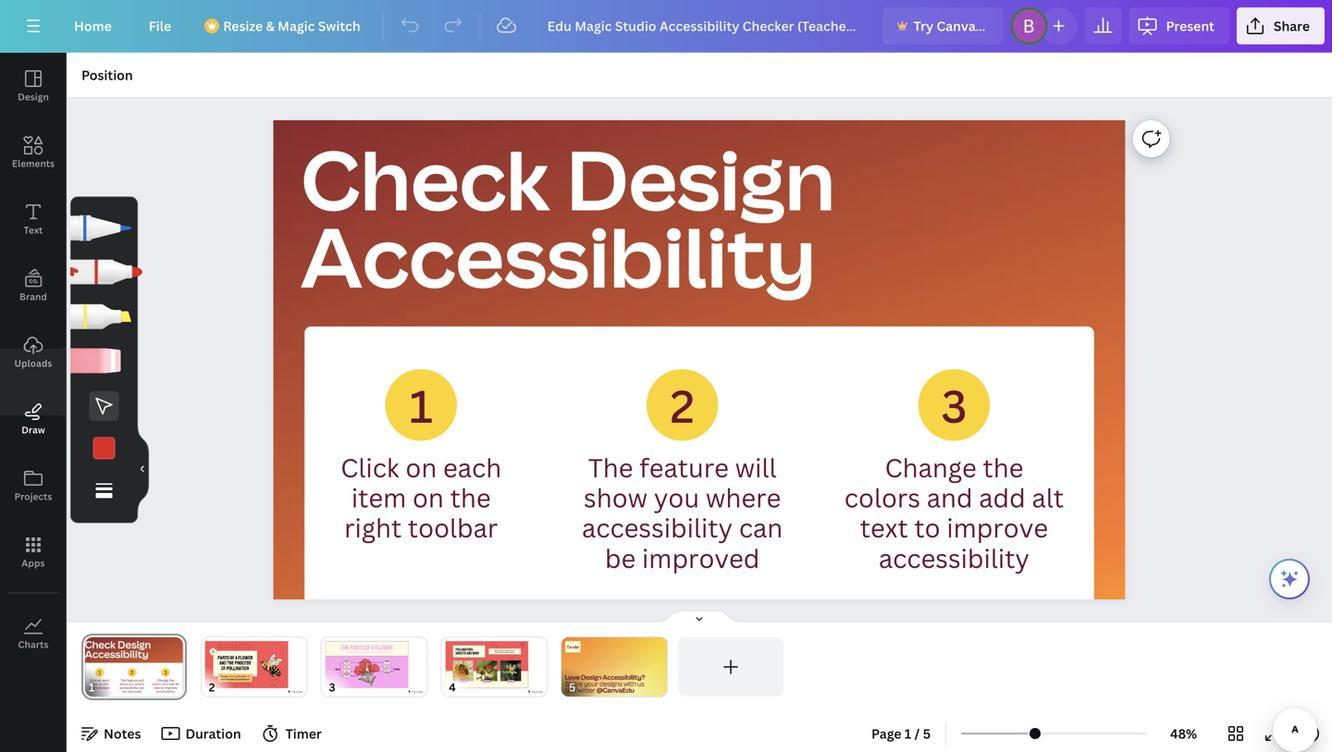 Task type: vqa. For each thing, say whether or not it's contained in the screenshot.
security
no



Task type: locate. For each thing, give the bounding box(es) containing it.
0 horizontal spatial accessibility
[[582, 511, 733, 545]]

design button
[[0, 53, 67, 119]]

1 inside button
[[905, 725, 912, 743]]

resize & magic switch button
[[194, 7, 375, 44]]

try
[[914, 17, 934, 35]]

0 horizontal spatial design
[[18, 91, 49, 103]]

be
[[605, 541, 636, 575]]

accessibility
[[582, 511, 733, 545], [879, 541, 1030, 575]]

3
[[942, 375, 968, 436]]

1
[[410, 375, 433, 436], [905, 725, 912, 743]]

each
[[443, 450, 502, 485]]

switch
[[318, 17, 361, 35]]

the right item
[[450, 481, 491, 515]]

0 vertical spatial 1
[[410, 375, 433, 436]]

the
[[589, 450, 634, 485]]

1 up click on each item on the right toolbar
[[410, 375, 433, 436]]

will
[[735, 450, 777, 485]]

share button
[[1237, 7, 1325, 44]]

the
[[983, 450, 1024, 485], [450, 481, 491, 515]]

text
[[24, 224, 43, 236]]

colors
[[845, 481, 921, 515]]

apps
[[22, 557, 45, 570]]

to
[[915, 511, 941, 545]]

48%
[[1171, 725, 1198, 743]]

0 vertical spatial design
[[18, 91, 49, 103]]

accessibility inside change the colors and add alt text to improve accessibility
[[879, 541, 1030, 575]]

page 1 / 5 button
[[864, 719, 939, 749]]

page 1 image
[[81, 638, 187, 697]]

#e7191f image
[[93, 437, 115, 460], [93, 437, 115, 460]]

the inside change the colors and add alt text to improve accessibility
[[983, 450, 1024, 485]]

the left alt
[[983, 450, 1024, 485]]

1 left /
[[905, 725, 912, 743]]

1 horizontal spatial the
[[983, 450, 1024, 485]]

design inside button
[[18, 91, 49, 103]]

try canva pro
[[914, 17, 1001, 35]]

on left the each
[[406, 450, 437, 485]]

present button
[[1130, 7, 1230, 44]]

1 vertical spatial design
[[567, 123, 836, 234]]

text button
[[0, 186, 67, 253]]

the feature will show you where accessibility can be improved
[[582, 450, 783, 575]]

toolbar
[[408, 511, 498, 545]]

file button
[[134, 7, 186, 44]]

timer
[[286, 725, 322, 743]]

brand
[[19, 291, 47, 303]]

2
[[670, 375, 695, 436]]

1 horizontal spatial 1
[[905, 725, 912, 743]]

position
[[81, 66, 133, 84]]

magic
[[278, 17, 315, 35]]

1 horizontal spatial accessibility
[[879, 541, 1030, 575]]

1 horizontal spatial design
[[567, 123, 836, 234]]

design
[[18, 91, 49, 103], [567, 123, 836, 234]]

draw
[[21, 424, 45, 436]]

48% button
[[1154, 719, 1214, 749]]

and
[[927, 481, 973, 515]]

item
[[352, 481, 407, 515]]

change
[[885, 450, 977, 485]]

share
[[1274, 17, 1311, 35]]

notes button
[[74, 719, 149, 749]]

right
[[344, 511, 402, 545]]

1 vertical spatial 1
[[905, 725, 912, 743]]

0 horizontal spatial 1
[[410, 375, 433, 436]]

on
[[406, 450, 437, 485], [413, 481, 444, 515]]

timer button
[[256, 719, 329, 749]]

improved
[[642, 541, 760, 575]]

notes
[[104, 725, 141, 743]]

0 horizontal spatial the
[[450, 481, 491, 515]]

hide pages image
[[655, 610, 744, 625]]

try canva pro button
[[883, 7, 1004, 44]]

accessibility inside the feature will show you where accessibility can be improved
[[582, 511, 733, 545]]

brand button
[[0, 253, 67, 319]]

charts
[[18, 639, 49, 651]]



Task type: describe. For each thing, give the bounding box(es) containing it.
where
[[706, 481, 781, 515]]

Page title text field
[[103, 678, 110, 697]]

projects button
[[0, 453, 67, 519]]

charts button
[[0, 601, 67, 667]]

accessibility
[[301, 200, 817, 312]]

present
[[1167, 17, 1215, 35]]

uploads button
[[0, 319, 67, 386]]

home
[[74, 17, 112, 35]]

pro
[[979, 17, 1001, 35]]

elements
[[12, 157, 55, 170]]

hide image
[[137, 425, 149, 514]]

duration
[[186, 725, 241, 743]]

click on each item on the right toolbar
[[341, 450, 502, 545]]

click
[[341, 450, 400, 485]]

you
[[654, 481, 700, 515]]

alt
[[1033, 481, 1064, 515]]

position button
[[74, 60, 140, 90]]

on right item
[[413, 481, 444, 515]]

change the colors and add alt text to improve accessibility
[[845, 450, 1064, 575]]

side panel tab list
[[0, 53, 67, 667]]

&
[[266, 17, 275, 35]]

main menu bar
[[0, 0, 1333, 53]]

check
[[301, 123, 550, 234]]

uploads
[[14, 357, 52, 370]]

file
[[149, 17, 171, 35]]

draw button
[[0, 386, 67, 453]]

Design title text field
[[533, 7, 876, 44]]

5
[[923, 725, 931, 743]]

page 1 / 5
[[872, 725, 931, 743]]

add
[[980, 481, 1026, 515]]

show
[[584, 481, 648, 515]]

can
[[739, 511, 783, 545]]

duration button
[[156, 719, 249, 749]]

resize & magic switch
[[223, 17, 361, 35]]

the inside click on each item on the right toolbar
[[450, 481, 491, 515]]

apps button
[[0, 519, 67, 586]]

feature
[[640, 450, 729, 485]]

canva
[[937, 17, 976, 35]]

check design
[[301, 123, 836, 234]]

resize
[[223, 17, 263, 35]]

elements button
[[0, 119, 67, 186]]

canva assistant image
[[1279, 568, 1301, 590]]

projects
[[14, 491, 52, 503]]

text
[[861, 511, 909, 545]]

page
[[872, 725, 902, 743]]

/
[[915, 725, 920, 743]]

home link
[[59, 7, 127, 44]]

improve
[[947, 511, 1049, 545]]



